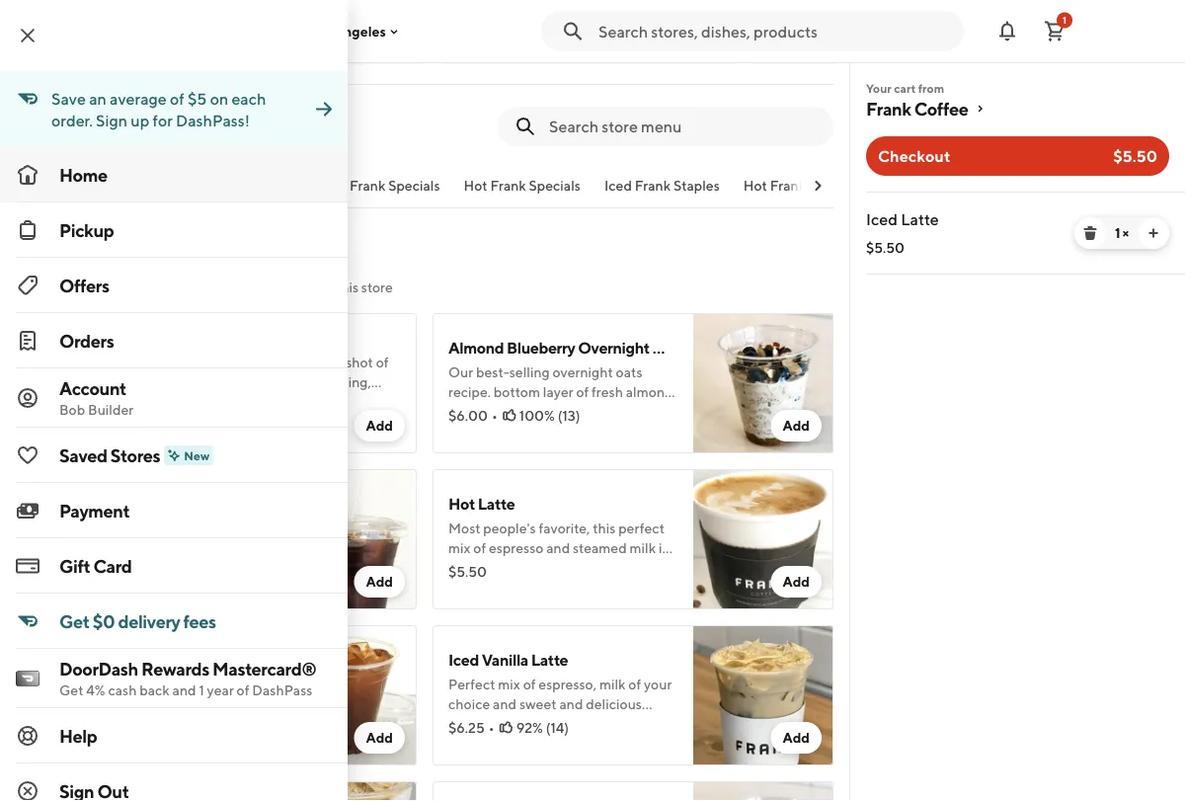 Task type: locate. For each thing, give the bounding box(es) containing it.
add for iced vanilla latte
[[783, 730, 810, 746]]

and down rewards
[[173, 682, 196, 699]]

add for hot latte
[[783, 574, 810, 590]]

#2 most liked
[[32, 421, 120, 438]]

$4.00
[[32, 720, 71, 736]]

almond blueberry overnight oats image
[[694, 313, 834, 454]]

1 vertical spatial from
[[304, 279, 333, 295]]

• right $5.00
[[75, 564, 81, 580]]

get left 4%
[[59, 682, 84, 699]]

(13) for almond blueberry overnight oats
[[558, 408, 581, 424]]

add button
[[354, 410, 405, 442], [771, 410, 822, 442], [354, 566, 405, 598], [771, 566, 822, 598], [354, 722, 405, 754], [771, 722, 822, 754]]

1 horizontal spatial staples
[[809, 177, 856, 194]]

• right "$6.25"
[[489, 720, 495, 736]]

$6.00 •
[[449, 408, 498, 424]]

1 horizontal spatial 100% (13)
[[520, 408, 581, 424]]

items up commonly
[[95, 250, 148, 276]]

sign
[[96, 111, 128, 130]]

100% (13) down blueberry
[[520, 408, 581, 424]]

for
[[153, 111, 173, 130]]

iced
[[59, 354, 86, 371]]

account
[[59, 377, 126, 399]]

0 horizontal spatial from
[[304, 279, 333, 295]]

specials for iced frank specials
[[388, 177, 440, 194]]

cash
[[108, 682, 137, 699]]

of right shot at the top left of the page
[[376, 354, 389, 371]]

gift card link
[[0, 539, 348, 594]]

hot for hot latte
[[449, 495, 475, 513]]

and up any on the left of the page
[[150, 374, 174, 390]]

1 horizontal spatial specials
[[529, 177, 581, 194]]

of left $5
[[170, 89, 185, 108]]

latte up iced
[[65, 329, 102, 347]]

1 horizontal spatial from
[[919, 81, 945, 95]]

frank coffee link
[[867, 97, 1170, 121]]

mix
[[206, 354, 228, 371]]

100%
[[102, 398, 137, 414], [520, 408, 555, 424], [103, 564, 138, 580]]

add button for almond blueberry overnight oats
[[771, 410, 822, 442]]

staples
[[674, 177, 720, 194], [809, 177, 856, 194]]

hot inside hot frank staples 'button'
[[744, 177, 768, 194]]

0 horizontal spatial perfect
[[92, 394, 138, 410]]

Item Search search field
[[549, 116, 818, 137]]

1 vertical spatial popular
[[16, 250, 91, 276]]

(14)
[[546, 720, 569, 736]]

100% left (6)
[[103, 564, 138, 580]]

overnight oats apple cinnamon image
[[694, 782, 834, 801]]

iced frank specials
[[319, 177, 440, 194]]

iced vanilla latte image
[[694, 626, 834, 766]]

almond
[[449, 338, 504, 357]]

2 get from the top
[[59, 682, 84, 699]]

1 vertical spatial perfect
[[92, 394, 138, 410]]

card
[[93, 555, 132, 577]]

latte for iced latte our iced latte is the perfect mix between a double shot of espresso, some ice and your choice of milk. refreshing, tasty and perfect in any weather. 16 oz.
[[65, 329, 102, 347]]

0 vertical spatial 1
[[1063, 14, 1067, 26]]

100% (13)
[[102, 398, 163, 414], [520, 408, 581, 424]]

new
[[184, 449, 210, 462]]

0 horizontal spatial 1
[[199, 682, 204, 699]]

items inside popular items the most commonly ordered items and dishes from this store
[[95, 250, 148, 276]]

latte for hot latte
[[478, 495, 515, 513]]

2 staples from the left
[[809, 177, 856, 194]]

pickup
[[59, 219, 114, 241]]

add for almond blueberry overnight oats
[[783, 418, 810, 434]]

1 horizontal spatial (13)
[[558, 408, 581, 424]]

(13) for iced latte
[[140, 398, 163, 414]]

100% for iced latte
[[102, 398, 137, 414]]

0 vertical spatial popular
[[57, 177, 106, 194]]

$5.50 down hot latte
[[449, 564, 487, 580]]

2 horizontal spatial 1
[[1116, 225, 1121, 241]]

frank inside button
[[350, 177, 386, 194]]

up
[[131, 111, 149, 130]]

get left $0
[[59, 611, 90, 632]]

1 horizontal spatial perfect
[[157, 354, 203, 371]]

specials inside button
[[529, 177, 581, 194]]

an
[[89, 89, 107, 108]]

hot latte image
[[694, 469, 834, 610]]

92%
[[516, 720, 543, 736]]

offers link
[[0, 258, 348, 313]]

0 vertical spatial perfect
[[157, 354, 203, 371]]

100% down some
[[102, 398, 137, 414]]

your
[[177, 374, 205, 390]]

add button for iced americano
[[354, 722, 405, 754]]

hot for hot frank staples
[[744, 177, 768, 194]]

1 left ×
[[1116, 225, 1121, 241]]

popular up pickup
[[57, 177, 106, 194]]

perfect
[[157, 354, 203, 371], [92, 394, 138, 410]]

this
[[336, 279, 359, 295]]

specials inside button
[[388, 177, 440, 194]]

iced for iced frank staples
[[605, 177, 632, 194]]

mastercard®
[[213, 658, 317, 679]]

ordered
[[145, 279, 195, 295]]

100% (13) for iced latte
[[102, 398, 163, 414]]

remove item from cart image
[[1083, 225, 1099, 241]]

0 horizontal spatial specials
[[388, 177, 440, 194]]

hot right iced frank specials
[[464, 177, 488, 194]]

from left this
[[304, 279, 333, 295]]

hot latte
[[449, 495, 515, 513]]

popular up most
[[16, 250, 91, 276]]

• for cold brew
[[75, 564, 81, 580]]

most
[[42, 279, 74, 295]]

checkout
[[878, 147, 951, 166]]

of right year on the left bottom
[[237, 682, 250, 699]]

$0
[[93, 611, 115, 632]]

account bob builder
[[59, 377, 134, 418]]

from up coffee
[[919, 81, 945, 95]]

oats
[[653, 338, 687, 357]]

1 ×
[[1116, 225, 1130, 241]]

of
[[170, 89, 185, 108], [376, 354, 389, 371], [252, 374, 265, 390], [237, 682, 250, 699]]

iced inside button
[[605, 177, 632, 194]]

iced inside button
[[319, 177, 347, 194]]

dishes
[[261, 279, 301, 295]]

perfect up your
[[157, 354, 203, 371]]

1 button
[[1036, 11, 1075, 51]]

some
[[92, 374, 126, 390]]

1 vertical spatial 1
[[1116, 225, 1121, 241]]

save an average of $5 on each order. sign up for dashpass! status
[[0, 71, 312, 147]]

rewards
[[141, 658, 209, 679]]

full
[[16, 102, 44, 121]]

double
[[299, 354, 343, 371]]

• right $6.00
[[492, 408, 498, 424]]

popular inside popular items the most commonly ordered items and dishes from this store
[[16, 250, 91, 276]]

frank inside 'button'
[[771, 177, 806, 194]]

scroll menu navigation right image
[[810, 178, 826, 194]]

1 vertical spatial items
[[95, 250, 148, 276]]

(13) down almond blueberry overnight oats
[[558, 408, 581, 424]]

staples inside iced frank staples button
[[674, 177, 720, 194]]

help
[[59, 725, 97, 747]]

and right items
[[235, 279, 258, 295]]

coffee
[[915, 98, 969, 119]]

1 right notification bell "icon" in the top right of the page
[[1063, 14, 1067, 26]]

0 horizontal spatial staples
[[674, 177, 720, 194]]

1 horizontal spatial 1
[[1063, 14, 1067, 26]]

0 vertical spatial get
[[59, 611, 90, 632]]

perfect down some
[[92, 394, 138, 410]]

1:40
[[79, 124, 106, 140]]

latte down $6.00 •
[[478, 495, 515, 513]]

los angeles
[[308, 23, 386, 39]]

100% (13) for almond blueberry overnight oats
[[520, 408, 581, 424]]

doordash
[[59, 658, 138, 679]]

items
[[109, 177, 144, 194], [95, 250, 148, 276]]

latte
[[901, 210, 939, 229], [65, 329, 102, 347], [478, 495, 515, 513], [531, 651, 568, 669]]

(13) down ice on the left of the page
[[140, 398, 163, 414]]

latte down checkout at the right top of the page
[[901, 210, 939, 229]]

and inside popular items the most commonly ordered items and dishes from this store
[[235, 279, 258, 295]]

gift
[[59, 555, 90, 577]]

iced vanilla latte
[[449, 651, 568, 669]]

your
[[867, 81, 892, 95]]

100% for almond blueberry overnight oats
[[520, 408, 555, 424]]

1 specials from the left
[[388, 177, 440, 194]]

los angeles button
[[308, 23, 402, 39]]

0 vertical spatial items
[[109, 177, 144, 194]]

1 vertical spatial get
[[59, 682, 84, 699]]

items inside button
[[109, 177, 144, 194]]

add button for hot latte
[[771, 566, 822, 598]]

frank for hot frank staples
[[771, 177, 806, 194]]

doordash rewards mastercard® get 4% cash back and 1 year of dashpass
[[59, 658, 317, 699]]

100% right $6.00 •
[[520, 408, 555, 424]]

shot
[[346, 354, 373, 371]]

0 horizontal spatial 100% (13)
[[102, 398, 163, 414]]

gift card
[[59, 555, 132, 577]]

stores
[[111, 445, 160, 466]]

saved
[[59, 445, 107, 466]]

1 staples from the left
[[674, 177, 720, 194]]

hot inside hot frank specials button
[[464, 177, 488, 194]]

home link
[[0, 147, 348, 203]]

1 inside 1 button
[[1063, 14, 1067, 26]]

commonly
[[76, 279, 142, 295]]

1 for 1 ×
[[1116, 225, 1121, 241]]

$5.50
[[1114, 147, 1158, 166], [867, 240, 905, 256], [32, 398, 70, 414], [449, 564, 487, 580]]

2 specials from the left
[[529, 177, 581, 194]]

blueberry
[[507, 338, 576, 357]]

100% (13) down ice on the left of the page
[[102, 398, 163, 414]]

iced inside the "iced latte our iced latte is the perfect mix between a double shot of espresso, some ice and your choice of milk. refreshing, tasty and perfect in any weather. 16 oz."
[[32, 329, 62, 347]]

1 get from the top
[[59, 611, 90, 632]]

of inside save an average of $5 on each order. sign up for dashpass!
[[170, 89, 185, 108]]

#2
[[32, 421, 49, 438]]

staples for iced frank staples
[[674, 177, 720, 194]]

latte inside the "iced latte our iced latte is the perfect mix between a double shot of espresso, some ice and your choice of milk. refreshing, tasty and perfect in any weather. 16 oz."
[[65, 329, 102, 347]]

iced latte our iced latte is the perfect mix between a double shot of espresso, some ice and your choice of milk. refreshing, tasty and perfect in any weather. 16 oz.
[[32, 329, 389, 410]]

0 horizontal spatial (13)
[[140, 398, 163, 414]]

year
[[207, 682, 234, 699]]

iced for iced latte
[[867, 210, 898, 229]]

add for iced americano
[[366, 730, 393, 746]]

1 left year on the left bottom
[[199, 682, 204, 699]]

hot
[[464, 177, 488, 194], [744, 177, 768, 194], [449, 495, 475, 513]]

staples inside hot frank staples 'button'
[[809, 177, 856, 194]]

americano
[[65, 651, 141, 669]]

hot left scroll menu navigation right icon
[[744, 177, 768, 194]]

frank
[[867, 98, 912, 119], [350, 177, 386, 194], [491, 177, 526, 194], [635, 177, 671, 194], [771, 177, 806, 194]]

$5.50 down iced latte
[[867, 240, 905, 256]]

popular
[[57, 177, 106, 194], [16, 250, 91, 276]]

items right home
[[109, 177, 144, 194]]

hot down $6.00
[[449, 495, 475, 513]]

• up #2 most liked
[[74, 398, 80, 414]]

iced for iced frank specials
[[319, 177, 347, 194]]

popular inside button
[[57, 177, 106, 194]]

2 vertical spatial 1
[[199, 682, 204, 699]]

1 inside "doordash rewards mastercard® get 4% cash back and 1 year of dashpass"
[[199, 682, 204, 699]]



Task type: vqa. For each thing, say whether or not it's contained in the screenshot.
left 'Specials'
yes



Task type: describe. For each thing, give the bounding box(es) containing it.
100% for cold brew
[[103, 564, 138, 580]]

items for popular items
[[109, 177, 144, 194]]

most
[[52, 421, 83, 438]]

cold
[[32, 495, 65, 513]]

staples for hot frank staples
[[809, 177, 856, 194]]

specials for hot frank specials
[[529, 177, 581, 194]]

home
[[59, 164, 107, 185]]

$6.00
[[449, 408, 488, 424]]

iced americano image
[[277, 626, 417, 766]]

latte right vanilla
[[531, 651, 568, 669]]

offers
[[59, 275, 109, 296]]

popular items the most commonly ordered items and dishes from this store
[[16, 250, 393, 295]]

our
[[32, 354, 56, 371]]

popular for popular items
[[57, 177, 106, 194]]

cart
[[895, 81, 916, 95]]

frank for iced frank staples
[[635, 177, 671, 194]]

frank coffee
[[867, 98, 969, 119]]

oz.
[[253, 394, 271, 410]]

$5.50 •
[[32, 398, 80, 414]]

-
[[71, 124, 77, 140]]

hot frank specials
[[464, 177, 581, 194]]

save
[[51, 89, 86, 108]]

payment link
[[0, 483, 348, 539]]

and down espresso,
[[65, 394, 89, 410]]

×
[[1123, 225, 1130, 241]]

iced for iced americano
[[32, 651, 62, 669]]

7:00
[[16, 124, 46, 140]]

save an average of $5 on each order. sign up for dashpass! link
[[0, 71, 348, 147]]

add one to cart image
[[1146, 225, 1162, 241]]

refreshing,
[[300, 374, 371, 390]]

dashpass!
[[176, 111, 250, 130]]

order.
[[51, 111, 93, 130]]

payment
[[59, 500, 130, 521]]

iced americano
[[32, 651, 141, 669]]

iced for iced vanilla latte
[[449, 651, 479, 669]]

am
[[49, 124, 68, 140]]

a
[[289, 354, 296, 371]]

get inside "doordash rewards mastercard® get 4% cash back and 1 year of dashpass"
[[59, 682, 84, 699]]

1 items, open order cart image
[[1044, 19, 1067, 43]]

orders
[[59, 330, 114, 351]]

is
[[120, 354, 130, 371]]

brew
[[68, 495, 104, 513]]

add button for cold brew
[[354, 566, 405, 598]]

iced for iced latte our iced latte is the perfect mix between a double shot of espresso, some ice and your choice of milk. refreshing, tasty and perfect in any weather. 16 oz.
[[32, 329, 62, 347]]

help link
[[0, 709, 348, 764]]

add for cold brew
[[366, 574, 393, 590]]

your cart from
[[867, 81, 945, 95]]

the
[[133, 354, 154, 371]]

and inside "doordash rewards mastercard® get 4% cash back and 1 year of dashpass"
[[173, 682, 196, 699]]

overnight
[[578, 338, 650, 357]]

of down the 'between'
[[252, 374, 265, 390]]

popular items button
[[57, 176, 144, 208]]

vanilla
[[482, 651, 529, 669]]

$5.50 down espresso,
[[32, 398, 70, 414]]

items
[[198, 279, 232, 295]]

latte for iced latte
[[901, 210, 939, 229]]

0 vertical spatial from
[[919, 81, 945, 95]]

ice
[[129, 374, 147, 390]]

saved stores
[[59, 445, 160, 466]]

pickup link
[[0, 203, 348, 258]]

full menu 7:00 am - 1:40 pm
[[16, 102, 129, 140]]

angeles
[[334, 23, 386, 39]]

iced frank specials button
[[319, 176, 440, 208]]

popular for popular items the most commonly ordered items and dishes from this store
[[16, 250, 91, 276]]

delivery
[[118, 611, 180, 632]]

on
[[210, 89, 228, 108]]

$5.50 up ×
[[1114, 147, 1158, 166]]

iced frank staples
[[605, 177, 720, 194]]

$5.00 •
[[32, 564, 81, 580]]

fees
[[183, 611, 216, 632]]

16
[[237, 394, 250, 410]]

milk.
[[267, 374, 297, 390]]

add button for iced vanilla latte
[[771, 722, 822, 754]]

hot for hot frank specials
[[464, 177, 488, 194]]

los
[[308, 23, 331, 39]]

bob
[[59, 402, 85, 418]]

notification bell image
[[996, 19, 1020, 43]]

save an average of $5 on each order. sign up for dashpass!
[[51, 89, 266, 130]]

store
[[362, 279, 393, 295]]

$5
[[188, 89, 207, 108]]

close image
[[16, 24, 40, 47]]

cold brew image
[[277, 469, 417, 610]]

frank for iced frank specials
[[350, 177, 386, 194]]

weather.
[[180, 394, 234, 410]]

get $0 delivery fees
[[59, 611, 216, 632]]

• for almond blueberry overnight oats
[[492, 408, 498, 424]]

from inside popular items the most commonly ordered items and dishes from this store
[[304, 279, 333, 295]]

items for popular items the most commonly ordered items and dishes from this store
[[95, 250, 148, 276]]

hot frank staples button
[[744, 176, 856, 208]]

• for iced vanilla latte
[[489, 720, 495, 736]]

of inside "doordash rewards mastercard® get 4% cash back and 1 year of dashpass"
[[237, 682, 250, 699]]

popular items
[[57, 177, 144, 194]]

in
[[141, 394, 152, 410]]

average
[[110, 89, 167, 108]]

the
[[16, 279, 40, 295]]

each
[[232, 89, 266, 108]]

frank for hot frank specials
[[491, 177, 526, 194]]

orders link
[[0, 313, 348, 369]]

$6.25 •
[[449, 720, 495, 736]]

100% (6)
[[103, 564, 159, 580]]

iced dark chocolate mocha image
[[277, 782, 417, 801]]

• for iced latte
[[74, 398, 80, 414]]

liked
[[86, 421, 120, 438]]

1 for 1
[[1063, 14, 1067, 26]]

choice
[[207, 374, 249, 390]]



